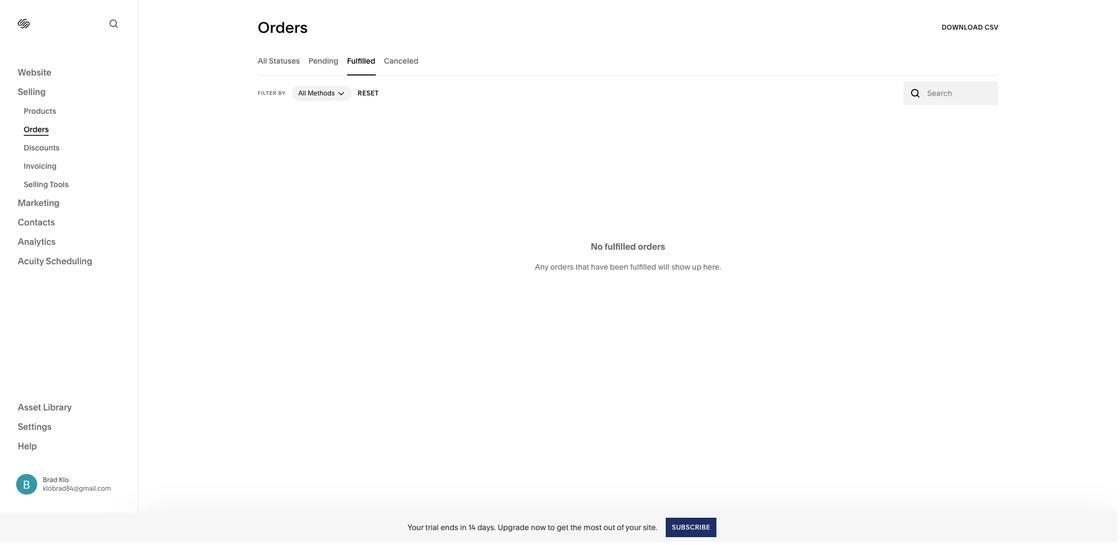 Task type: vqa. For each thing, say whether or not it's contained in the screenshot.
Add Discount button at the top right of page
no



Task type: locate. For each thing, give the bounding box(es) containing it.
days.
[[478, 522, 496, 532]]

to
[[548, 522, 555, 532]]

1 horizontal spatial orders
[[258, 18, 308, 37]]

orders down products
[[24, 125, 49, 134]]

selling tools link
[[24, 175, 126, 194]]

upgrade
[[498, 522, 529, 532]]

all statuses button
[[258, 46, 300, 76]]

all
[[258, 56, 267, 66], [298, 89, 306, 97]]

that
[[576, 262, 590, 272]]

asset
[[18, 402, 41, 412]]

out
[[604, 522, 615, 532]]

up
[[692, 262, 702, 272]]

fulfilled left will
[[631, 262, 657, 272]]

orders up will
[[638, 241, 666, 252]]

klobrad84@gmail.com
[[43, 484, 111, 492]]

0 horizontal spatial orders
[[551, 262, 574, 272]]

0 vertical spatial selling
[[18, 86, 46, 97]]

orders
[[638, 241, 666, 252], [551, 262, 574, 272]]

14
[[469, 522, 476, 532]]

discounts
[[24, 143, 60, 153]]

have
[[591, 262, 609, 272]]

selling up marketing
[[24, 180, 48, 189]]

your
[[408, 522, 424, 532]]

all inside tab list
[[258, 56, 267, 66]]

Search field
[[928, 87, 993, 99]]

ends
[[441, 522, 459, 532]]

fulfilled
[[605, 241, 636, 252], [631, 262, 657, 272]]

here.
[[704, 262, 722, 272]]

contacts link
[[18, 216, 120, 229]]

canceled
[[384, 56, 419, 66]]

tab list
[[258, 46, 999, 76]]

invoicing
[[24, 161, 57, 171]]

0 horizontal spatial orders
[[24, 125, 49, 134]]

orders
[[258, 18, 308, 37], [24, 125, 49, 134]]

brad klo klobrad84@gmail.com
[[43, 476, 111, 492]]

acuity scheduling
[[18, 256, 92, 266]]

orders right any
[[551, 262, 574, 272]]

orders up statuses
[[258, 18, 308, 37]]

subscribe
[[672, 523, 711, 531]]

tools
[[50, 180, 69, 189]]

reset button
[[358, 84, 379, 103]]

asset library
[[18, 402, 72, 412]]

of
[[617, 522, 624, 532]]

site.
[[643, 522, 658, 532]]

get
[[557, 522, 569, 532]]

invoicing link
[[24, 157, 126, 175]]

klo
[[59, 476, 69, 484]]

help link
[[18, 440, 37, 452]]

1 vertical spatial all
[[298, 89, 306, 97]]

now
[[531, 522, 546, 532]]

1 vertical spatial fulfilled
[[631, 262, 657, 272]]

filter
[[258, 90, 277, 96]]

selling down website
[[18, 86, 46, 97]]

fulfilled button
[[347, 46, 376, 76]]

all left "methods"
[[298, 89, 306, 97]]

0 vertical spatial orders
[[258, 18, 308, 37]]

no fulfilled orders
[[591, 241, 666, 252]]

selling
[[18, 86, 46, 97], [24, 180, 48, 189]]

all statuses
[[258, 56, 300, 66]]

settings link
[[18, 420, 120, 433]]

settings
[[18, 421, 52, 432]]

trial
[[426, 522, 439, 532]]

1 horizontal spatial all
[[298, 89, 306, 97]]

all left statuses
[[258, 56, 267, 66]]

1 vertical spatial selling
[[24, 180, 48, 189]]

1 horizontal spatial orders
[[638, 241, 666, 252]]

0 vertical spatial all
[[258, 56, 267, 66]]

download
[[942, 23, 983, 31]]

any orders that have been fulfilled will show up here.
[[535, 262, 722, 272]]

selling for selling
[[18, 86, 46, 97]]

0 horizontal spatial all
[[258, 56, 267, 66]]

download csv button
[[942, 18, 999, 37]]

all for all methods
[[298, 89, 306, 97]]

by
[[278, 90, 286, 96]]

fulfilled up been
[[605, 241, 636, 252]]



Task type: describe. For each thing, give the bounding box(es) containing it.
marketing
[[18, 197, 60, 208]]

selling link
[[18, 86, 120, 99]]

csv
[[985, 23, 999, 31]]

canceled button
[[384, 46, 419, 76]]

asset library link
[[18, 401, 120, 414]]

1 vertical spatial orders
[[551, 262, 574, 272]]

all for all statuses
[[258, 56, 267, 66]]

selling tools
[[24, 180, 69, 189]]

scheduling
[[46, 256, 92, 266]]

brad
[[43, 476, 57, 484]]

statuses
[[269, 56, 300, 66]]

0 vertical spatial fulfilled
[[605, 241, 636, 252]]

discounts link
[[24, 139, 126, 157]]

library
[[43, 402, 72, 412]]

most
[[584, 522, 602, 532]]

contacts
[[18, 217, 55, 228]]

reset
[[358, 89, 379, 97]]

website
[[18, 67, 51, 78]]

no
[[591, 241, 603, 252]]

1 vertical spatial orders
[[24, 125, 49, 134]]

pending button
[[309, 46, 339, 76]]

the
[[571, 522, 582, 532]]

selling for selling tools
[[24, 180, 48, 189]]

your
[[626, 522, 642, 532]]

in
[[460, 522, 467, 532]]

will
[[658, 262, 670, 272]]

acuity scheduling link
[[18, 255, 120, 268]]

all methods button
[[292, 86, 352, 101]]

fulfilled
[[347, 56, 376, 66]]

analytics link
[[18, 236, 120, 249]]

tab list containing all statuses
[[258, 46, 999, 76]]

filter by
[[258, 90, 286, 96]]

been
[[610, 262, 629, 272]]

all methods
[[298, 89, 335, 97]]

help
[[18, 440, 37, 451]]

download csv
[[942, 23, 999, 31]]

products
[[24, 106, 56, 116]]

pending
[[309, 56, 339, 66]]

methods
[[308, 89, 335, 97]]

subscribe button
[[666, 518, 717, 537]]

orders link
[[24, 120, 126, 139]]

website link
[[18, 66, 120, 79]]

any
[[535, 262, 549, 272]]

0 vertical spatial orders
[[638, 241, 666, 252]]

acuity
[[18, 256, 44, 266]]

analytics
[[18, 236, 56, 247]]

your trial ends in 14 days. upgrade now to get the most out of your site.
[[408, 522, 658, 532]]

marketing link
[[18, 197, 120, 210]]

show
[[672, 262, 691, 272]]

products link
[[24, 102, 126, 120]]



